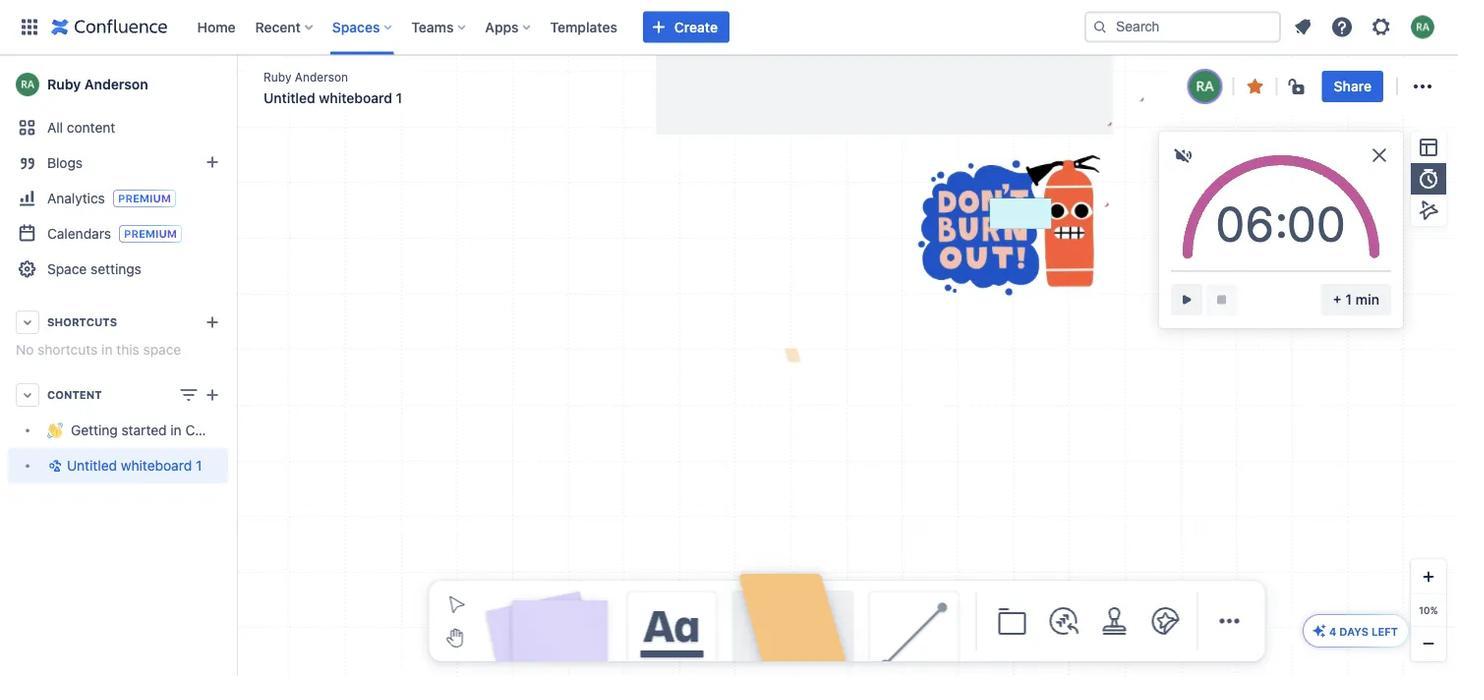Task type: describe. For each thing, give the bounding box(es) containing it.
spaces
[[332, 19, 380, 35]]

create
[[674, 19, 718, 35]]

0 horizontal spatial ruby anderson link
[[8, 65, 228, 104]]

content
[[47, 389, 102, 402]]

premium image for calendars
[[119, 225, 182, 243]]

home link
[[191, 11, 241, 43]]

whiteboard inside ruby anderson untitled whiteboard 1
[[319, 90, 392, 106]]

1 inside space element
[[196, 458, 202, 474]]

templates link
[[544, 11, 623, 43]]

premium image for analytics
[[113, 190, 176, 207]]

appswitcher icon image
[[18, 15, 41, 39]]

getting started in confluence link
[[8, 413, 258, 448]]

create button
[[643, 11, 730, 43]]

spaces button
[[326, 11, 400, 43]]

Search field
[[1085, 11, 1281, 43]]

this
[[116, 342, 139, 358]]

in for shortcuts
[[101, 342, 113, 358]]

help icon image
[[1330, 15, 1354, 39]]

change view image
[[177, 383, 201, 407]]

search image
[[1092, 19, 1108, 35]]

analytics
[[47, 190, 105, 206]]

global element
[[12, 0, 1081, 55]]

shortcuts
[[38, 342, 98, 358]]

space
[[143, 342, 181, 358]]

4
[[1329, 625, 1337, 638]]

started
[[121, 422, 167, 439]]

recent
[[255, 19, 301, 35]]

content
[[67, 119, 115, 136]]

ruby anderson image
[[1189, 71, 1221, 102]]

notification icon image
[[1291, 15, 1315, 39]]

create content image
[[201, 383, 224, 407]]

in for started
[[170, 422, 182, 439]]

teams button
[[405, 11, 473, 43]]

space
[[47, 261, 87, 277]]

apps button
[[479, 11, 538, 43]]

calendars link
[[8, 216, 228, 252]]

banner containing home
[[0, 0, 1458, 55]]

add shortcut image
[[201, 311, 224, 334]]

more actions image
[[1411, 75, 1435, 98]]

tree inside space element
[[8, 413, 258, 484]]

blogs link
[[8, 146, 228, 181]]

calendars
[[47, 225, 111, 241]]

premium icon image
[[1312, 623, 1327, 639]]

shortcuts button
[[8, 305, 228, 340]]

settings
[[91, 261, 141, 277]]

recent button
[[249, 11, 320, 43]]



Task type: locate. For each thing, give the bounding box(es) containing it.
banner
[[0, 0, 1458, 55]]

0 horizontal spatial in
[[101, 342, 113, 358]]

create a blog image
[[201, 150, 224, 174]]

1 horizontal spatial untitled
[[264, 90, 315, 106]]

confluence image
[[51, 15, 168, 39], [51, 15, 168, 39]]

ruby anderson link
[[8, 65, 228, 104], [264, 68, 348, 85]]

getting started in confluence
[[71, 422, 258, 439]]

0 horizontal spatial whiteboard
[[121, 458, 192, 474]]

1 horizontal spatial anderson
[[295, 70, 348, 84]]

space element
[[0, 55, 258, 677]]

untitled
[[264, 90, 315, 106], [67, 458, 117, 474]]

1 horizontal spatial 1
[[396, 90, 402, 106]]

shortcuts
[[47, 316, 117, 329]]

all content
[[47, 119, 115, 136]]

premium image
[[113, 190, 176, 207], [119, 225, 182, 243]]

no
[[16, 342, 34, 358]]

anderson inside ruby anderson untitled whiteboard 1
[[295, 70, 348, 84]]

getting
[[71, 422, 118, 439]]

whiteboard down getting started in confluence
[[121, 458, 192, 474]]

blogs
[[47, 155, 83, 171]]

ruby right collapse sidebar icon
[[264, 70, 292, 84]]

share
[[1334, 78, 1372, 94]]

1 horizontal spatial whiteboard
[[319, 90, 392, 106]]

collapse sidebar image
[[214, 65, 258, 104]]

anderson inside space element
[[84, 76, 148, 92]]

0 vertical spatial premium image
[[113, 190, 176, 207]]

confluence
[[185, 422, 258, 439]]

ruby for ruby anderson
[[47, 76, 81, 92]]

premium image down blogs "link" on the top left of page
[[113, 190, 176, 207]]

1
[[396, 90, 402, 106], [196, 458, 202, 474]]

untitled down getting
[[67, 458, 117, 474]]

whiteboard down spaces at the left top of the page
[[319, 90, 392, 106]]

untitled inside space element
[[67, 458, 117, 474]]

all content link
[[8, 110, 228, 146]]

premium image inside analytics "link"
[[113, 190, 176, 207]]

unstar image
[[1244, 75, 1267, 98]]

ruby up all
[[47, 76, 81, 92]]

ruby for ruby anderson untitled whiteboard 1
[[264, 70, 292, 84]]

home
[[197, 19, 236, 35]]

in left the this
[[101, 342, 113, 358]]

0 horizontal spatial anderson
[[84, 76, 148, 92]]

analytics link
[[8, 181, 228, 216]]

anderson
[[295, 70, 348, 84], [84, 76, 148, 92]]

ruby anderson link down recent popup button
[[264, 68, 348, 85]]

0 vertical spatial whiteboard
[[319, 90, 392, 106]]

0 vertical spatial 1
[[396, 90, 402, 106]]

0 horizontal spatial ruby
[[47, 76, 81, 92]]

days
[[1340, 625, 1369, 638]]

0 vertical spatial in
[[101, 342, 113, 358]]

space settings link
[[8, 252, 228, 287]]

4 days left button
[[1304, 616, 1408, 647]]

all
[[47, 119, 63, 136]]

no restrictions image
[[1287, 75, 1310, 98]]

no shortcuts in this space
[[16, 342, 181, 358]]

0 horizontal spatial 1
[[196, 458, 202, 474]]

ruby inside ruby anderson untitled whiteboard 1
[[264, 70, 292, 84]]

1 vertical spatial in
[[170, 422, 182, 439]]

4 days left
[[1329, 625, 1398, 638]]

anderson up all content link
[[84, 76, 148, 92]]

0 horizontal spatial untitled
[[67, 458, 117, 474]]

1 vertical spatial 1
[[196, 458, 202, 474]]

in right 'started'
[[170, 422, 182, 439]]

anderson for ruby anderson
[[84, 76, 148, 92]]

tree
[[8, 413, 258, 484]]

1 down spaces popup button at the left of page
[[396, 90, 402, 106]]

anderson down spaces at the left top of the page
[[295, 70, 348, 84]]

in
[[101, 342, 113, 358], [170, 422, 182, 439]]

apps
[[485, 19, 519, 35]]

1 horizontal spatial ruby anderson link
[[264, 68, 348, 85]]

settings icon image
[[1370, 15, 1393, 39]]

teams
[[411, 19, 454, 35]]

untitled whiteboard 1
[[67, 458, 202, 474]]

1 vertical spatial premium image
[[119, 225, 182, 243]]

ruby
[[264, 70, 292, 84], [47, 76, 81, 92]]

ruby anderson
[[47, 76, 148, 92]]

1 vertical spatial untitled
[[67, 458, 117, 474]]

1 horizontal spatial in
[[170, 422, 182, 439]]

ruby anderson link up all content link
[[8, 65, 228, 104]]

ruby anderson untitled whiteboard 1
[[264, 70, 402, 106]]

in inside getting started in confluence link
[[170, 422, 182, 439]]

left
[[1372, 625, 1398, 638]]

anderson for ruby anderson untitled whiteboard 1
[[295, 70, 348, 84]]

share button
[[1322, 71, 1384, 102]]

premium image down analytics "link"
[[119, 225, 182, 243]]

1 down confluence
[[196, 458, 202, 474]]

untitled inside ruby anderson untitled whiteboard 1
[[264, 90, 315, 106]]

1 horizontal spatial ruby
[[264, 70, 292, 84]]

untitled right collapse sidebar icon
[[264, 90, 315, 106]]

untitled whiteboard 1 link
[[8, 448, 228, 484]]

content button
[[8, 378, 228, 413]]

ruby inside space element
[[47, 76, 81, 92]]

0 vertical spatial untitled
[[264, 90, 315, 106]]

1 inside ruby anderson untitled whiteboard 1
[[396, 90, 402, 106]]

whiteboard
[[319, 90, 392, 106], [121, 458, 192, 474]]

whiteboard inside space element
[[121, 458, 192, 474]]

templates
[[550, 19, 617, 35]]

space settings
[[47, 261, 141, 277]]

tree containing getting started in confluence
[[8, 413, 258, 484]]

your profile and preferences image
[[1411, 15, 1435, 39]]

1 vertical spatial whiteboard
[[121, 458, 192, 474]]

premium image inside calendars "link"
[[119, 225, 182, 243]]



Task type: vqa. For each thing, say whether or not it's contained in the screenshot.
the Ruby in "Ruby Anderson Untitled Whiteboard 1"
yes



